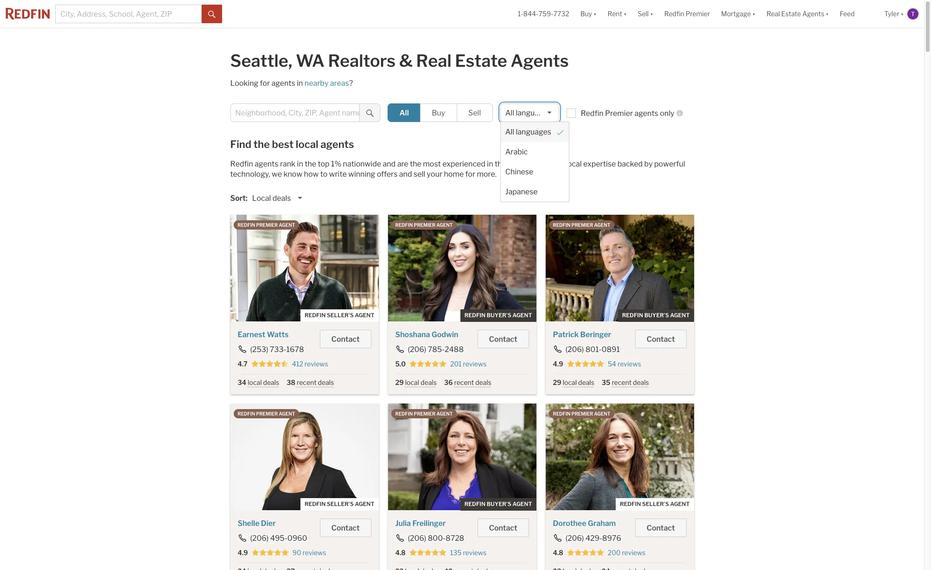 Task type: describe. For each thing, give the bounding box(es) containing it.
1-
[[518, 10, 524, 18]]

shoshana godwin link
[[396, 330, 459, 339]]

(206) 429-8976 button
[[553, 534, 622, 543]]

backed
[[618, 160, 643, 168]]

35
[[602, 379, 611, 387]]

list box containing all languages
[[501, 103, 570, 202]]

0 horizontal spatial and
[[383, 160, 396, 168]]

know
[[284, 170, 303, 179]]

premier for graham
[[572, 411, 594, 417]]

2488
[[445, 345, 464, 354]]

redfin premier agent for dier
[[238, 411, 295, 417]]

contact button for (206) 801-0891
[[636, 330, 687, 349]]

tyler ▾
[[885, 10, 904, 18]]

412
[[292, 360, 303, 368]]

technology,
[[230, 170, 270, 179]]

(206) for (206) 495-0960
[[250, 534, 269, 543]]

(206) for (206) 800-8728
[[408, 534, 427, 543]]

reviews for (206) 785-2488
[[463, 360, 487, 368]]

local for earnest watts
[[248, 379, 262, 387]]

seller's for 1678
[[327, 312, 354, 319]]

redfin agents rank in the top 1% nationwide and are the most experienced in the industry.
[[230, 160, 538, 168]]

800-
[[428, 534, 446, 543]]

chinese
[[506, 168, 534, 176]]

4.7
[[238, 360, 248, 368]]

redfin for redfin agents rank in the top 1% nationwide and are the most experienced in the industry.
[[230, 160, 253, 168]]

local
[[252, 194, 271, 203]]

801-
[[586, 345, 602, 354]]

agents up the 1%
[[321, 138, 354, 150]]

rating 5.0 out of 5 element
[[410, 360, 447, 368]]

1678
[[287, 345, 304, 354]]

1 all languages from the top
[[506, 109, 552, 117]]

0960
[[288, 534, 307, 543]]

all inside "dialog"
[[506, 128, 515, 136]]

36 recent deals
[[445, 379, 492, 387]]

real estate agents ▾ button
[[762, 0, 835, 28]]

deals down rating 4.7 out of 5 element
[[263, 379, 279, 387]]

looking
[[230, 79, 259, 88]]

785-
[[428, 345, 445, 354]]

(206) 801-0891
[[566, 345, 620, 354]]

sort:
[[230, 194, 248, 203]]

watts
[[267, 330, 289, 339]]

▾ for buy ▾
[[594, 10, 597, 18]]

in for agents
[[297, 79, 303, 88]]

dorothee
[[553, 519, 587, 528]]

contact for 2488
[[489, 335, 518, 344]]

tyler
[[885, 10, 900, 18]]

redfin for redfin premier agents only
[[581, 109, 604, 118]]

find
[[230, 138, 252, 150]]

contact button for (206) 800-8728
[[478, 519, 529, 538]]

&
[[399, 51, 413, 71]]

429-
[[586, 534, 603, 543]]

contact for 8728
[[489, 524, 518, 533]]

5 ▾ from the left
[[826, 10, 829, 18]]

local for shoshana godwin
[[405, 379, 420, 387]]

looking for agents in nearby areas ?
[[230, 79, 353, 88]]

redfin premier agent for godwin
[[396, 222, 453, 228]]

City, Address, School, Agent, ZIP search field
[[55, 5, 202, 23]]

buy ▾
[[581, 10, 597, 18]]

with local expertise backed by powerful technology, we know how to write winning offers and sell your home for
[[230, 160, 686, 179]]

29 for (206) 785-2488
[[396, 379, 404, 387]]

4.9 for (206) 801-0891
[[553, 360, 564, 368]]

buy ▾ button
[[581, 0, 597, 28]]

412 reviews
[[292, 360, 328, 368]]

nearby
[[305, 79, 329, 88]]

to
[[321, 170, 328, 179]]

deals down 201 reviews
[[476, 379, 492, 387]]

languages inside all languages element
[[516, 128, 552, 136]]

powerful
[[655, 160, 686, 168]]

buy ▾ button
[[575, 0, 603, 28]]

(206) 785-2488 button
[[396, 345, 465, 354]]

premier for redfin premier agents only
[[606, 109, 634, 118]]

local right 'best'
[[296, 138, 319, 150]]

shelle
[[238, 519, 260, 528]]

rent ▾ button
[[608, 0, 627, 28]]

deals down "rating 5.0 out of 5" element in the left of the page
[[421, 379, 437, 387]]

photo of earnest watts image
[[230, 215, 379, 322]]

agents down seattle,
[[272, 79, 295, 88]]

▾ for tyler ▾
[[901, 10, 904, 18]]

estate inside dropdown button
[[782, 10, 802, 18]]

seller's for 0960
[[327, 501, 354, 508]]

rating 4.9 out of 5 element for 801-
[[567, 360, 605, 368]]

expertise
[[584, 160, 616, 168]]

buy for buy ▾
[[581, 10, 593, 18]]

1-844-759-7732
[[518, 10, 570, 18]]

offers
[[377, 170, 398, 179]]

deals down '412 reviews'
[[318, 379, 334, 387]]

redfin seller's agent for (206) 429-8976
[[620, 501, 690, 508]]

real estate agents ▾ link
[[767, 0, 829, 28]]

reviews for (206) 801-0891
[[618, 360, 642, 368]]

seller's for 8976
[[643, 501, 669, 508]]

japanese
[[506, 187, 538, 196]]

29 local deals for (206) 801-0891
[[553, 379, 595, 387]]

redfin premier agent for freilinger
[[396, 411, 453, 417]]

201 reviews
[[451, 360, 487, 368]]

1 vertical spatial agents
[[511, 51, 569, 71]]

All radio
[[388, 103, 421, 122]]

sell ▾ button
[[638, 0, 654, 28]]

sell
[[414, 170, 426, 179]]

rating 4.9 out of 5 element for 495-
[[252, 549, 289, 557]]

seattle, wa realtors & real estate agents
[[230, 51, 569, 71]]

your
[[427, 170, 443, 179]]

photo of shoshana godwin image
[[388, 215, 537, 322]]

5.0
[[396, 360, 406, 368]]

4.9 for (206) 495-0960
[[238, 549, 248, 557]]

dier
[[261, 519, 276, 528]]

rating 4.8 out of 5 element for 800-
[[410, 549, 447, 557]]

arabic
[[506, 148, 528, 156]]

photo of julia freilinger image
[[388, 404, 537, 511]]

redfin premier agent for graham
[[553, 411, 611, 417]]

8976
[[603, 534, 622, 543]]

redfin seller's agent for (206) 495-0960
[[305, 501, 375, 508]]

godwin
[[432, 330, 459, 339]]

(206) for (206) 801-0891
[[566, 345, 584, 354]]

graham
[[588, 519, 616, 528]]

and inside with local expertise backed by powerful technology, we know how to write winning offers and sell your home for
[[399, 170, 412, 179]]

2 all languages from the top
[[506, 128, 552, 136]]

patrick
[[553, 330, 579, 339]]

contact for 1678
[[332, 335, 360, 344]]

sell ▾
[[638, 10, 654, 18]]

photo of shelle dier image
[[230, 404, 379, 511]]

premier for redfin premier
[[686, 10, 711, 18]]

redfin premier agent for watts
[[238, 222, 295, 228]]

recent for (253) 733-1678
[[297, 379, 317, 387]]

contact button for (206) 429-8976
[[636, 519, 687, 538]]

premier for beringer
[[572, 222, 594, 228]]

sell for sell
[[469, 109, 481, 117]]

nearby areas link
[[305, 79, 349, 88]]

redfin for redfin premier
[[665, 10, 685, 18]]

sell for sell ▾
[[638, 10, 649, 18]]

201
[[451, 360, 462, 368]]

8728
[[446, 534, 465, 543]]

the up .
[[495, 160, 507, 168]]

(253) 733-1678 button
[[238, 345, 305, 354]]

(206) 800-8728
[[408, 534, 465, 543]]

rating 4.7 out of 5 element
[[251, 360, 289, 368]]

(253)
[[250, 345, 268, 354]]

home
[[444, 170, 464, 179]]

redfin buyer's agent for 8728
[[465, 501, 533, 508]]

?
[[349, 79, 353, 88]]

▾ for sell ▾
[[651, 10, 654, 18]]

36
[[445, 379, 453, 387]]



Task type: locate. For each thing, give the bounding box(es) containing it.
0 horizontal spatial 4.9
[[238, 549, 248, 557]]

sell
[[638, 10, 649, 18], [469, 109, 481, 117]]

495-
[[270, 534, 288, 543]]

sell right rent ▾
[[638, 10, 649, 18]]

contact button for (253) 733-1678
[[320, 330, 371, 349]]

1 languages from the top
[[516, 109, 552, 117]]

rating 4.8 out of 5 element
[[410, 549, 447, 557], [567, 549, 605, 557]]

photo of dorothee graham image
[[546, 404, 694, 511]]

realtors
[[328, 51, 396, 71]]

(206) for (206) 785-2488
[[408, 345, 427, 354]]

4.9
[[553, 360, 564, 368], [238, 549, 248, 557]]

premier
[[256, 222, 278, 228], [414, 222, 436, 228], [572, 222, 594, 228], [256, 411, 278, 417], [414, 411, 436, 417], [572, 411, 594, 417]]

sell ▾ button
[[633, 0, 659, 28]]

agents left only
[[635, 109, 659, 118]]

user photo image
[[908, 8, 919, 19]]

1 horizontal spatial rating 4.8 out of 5 element
[[567, 549, 605, 557]]

dorothee graham
[[553, 519, 616, 528]]

35 recent deals
[[602, 379, 650, 387]]

freilinger
[[413, 519, 446, 528]]

redfin premier button
[[659, 0, 716, 28]]

733-
[[270, 345, 287, 354]]

4.8 for (206) 800-8728
[[396, 549, 406, 557]]

1 vertical spatial sell
[[469, 109, 481, 117]]

1 vertical spatial premier
[[606, 109, 634, 118]]

rating 4.9 out of 5 element down (206) 801-0891 button
[[567, 360, 605, 368]]

real
[[767, 10, 781, 18], [417, 51, 452, 71]]

▾
[[594, 10, 597, 18], [624, 10, 627, 18], [651, 10, 654, 18], [753, 10, 756, 18], [826, 10, 829, 18], [901, 10, 904, 18]]

1-844-759-7732 link
[[518, 10, 570, 18]]

all up arabic
[[506, 128, 515, 136]]

buyer's for 2488
[[487, 312, 512, 319]]

most
[[423, 160, 441, 168]]

4.9 down patrick
[[553, 360, 564, 368]]

0 vertical spatial real
[[767, 10, 781, 18]]

sell inside dropdown button
[[638, 10, 649, 18]]

in right rank
[[297, 160, 303, 168]]

recent for (206) 801-0891
[[612, 379, 632, 387]]

submit search image
[[208, 11, 216, 18]]

4 ▾ from the left
[[753, 10, 756, 18]]

0 vertical spatial and
[[383, 160, 396, 168]]

nationwide
[[343, 160, 381, 168]]

0 vertical spatial redfin
[[665, 10, 685, 18]]

1 horizontal spatial redfin
[[581, 109, 604, 118]]

redfin seller's agent for (253) 733-1678
[[305, 312, 375, 319]]

reviews right 90
[[303, 549, 326, 557]]

0 horizontal spatial rating 4.8 out of 5 element
[[410, 549, 447, 557]]

0 horizontal spatial premier
[[606, 109, 634, 118]]

for right the looking
[[260, 79, 270, 88]]

for inside with local expertise backed by powerful technology, we know how to write winning offers and sell your home for
[[466, 170, 476, 179]]

earnest
[[238, 330, 266, 339]]

1 vertical spatial rating 4.9 out of 5 element
[[252, 549, 289, 557]]

option group
[[388, 103, 493, 122]]

shelle dier link
[[238, 519, 276, 528]]

redfin premier agents only
[[581, 109, 675, 118]]

1 4.8 from the left
[[396, 549, 406, 557]]

contact for 0960
[[332, 524, 360, 533]]

reviews for (206) 495-0960
[[303, 549, 326, 557]]

1 rating 4.8 out of 5 element from the left
[[410, 549, 447, 557]]

4.8 down dorothee
[[553, 549, 564, 557]]

1 vertical spatial languages
[[516, 128, 552, 136]]

recent right 38
[[297, 379, 317, 387]]

0 vertical spatial all languages
[[506, 109, 552, 117]]

135
[[451, 549, 462, 557]]

0 vertical spatial agents
[[803, 10, 825, 18]]

54 reviews
[[608, 360, 642, 368]]

submit search image
[[367, 109, 374, 117]]

premier inside button
[[686, 10, 711, 18]]

redfin
[[665, 10, 685, 18], [581, 109, 604, 118], [230, 160, 253, 168]]

▾ left rent
[[594, 10, 597, 18]]

buy for buy
[[432, 109, 446, 117]]

1 29 local deals from the left
[[396, 379, 437, 387]]

2 languages from the top
[[516, 128, 552, 136]]

local down 5.0 at left
[[405, 379, 420, 387]]

2 horizontal spatial recent
[[612, 379, 632, 387]]

7732
[[554, 10, 570, 18]]

(206) for (206) 429-8976
[[566, 534, 584, 543]]

▾ left feed
[[826, 10, 829, 18]]

(206) down shelle dier "link"
[[250, 534, 269, 543]]

buy inside radio
[[432, 109, 446, 117]]

deals down 54 reviews
[[633, 379, 650, 387]]

redfin buyer's agent for 2488
[[465, 312, 533, 319]]

0 horizontal spatial recent
[[297, 379, 317, 387]]

all languages up arabic
[[506, 128, 552, 136]]

6 ▾ from the left
[[901, 10, 904, 18]]

all inside radio
[[400, 109, 409, 117]]

and down are
[[399, 170, 412, 179]]

(206) 495-0960
[[250, 534, 307, 543]]

julia freilinger link
[[396, 519, 446, 528]]

1 horizontal spatial recent
[[455, 379, 474, 387]]

shoshana
[[396, 330, 430, 339]]

2 horizontal spatial redfin
[[665, 10, 685, 18]]

redfin premier agent for beringer
[[553, 222, 611, 228]]

the up sell at the left top of page
[[410, 160, 422, 168]]

option group containing all
[[388, 103, 493, 122]]

1 horizontal spatial 29 local deals
[[553, 379, 595, 387]]

▾ right rent ▾
[[651, 10, 654, 18]]

rating 4.9 out of 5 element
[[567, 360, 605, 368], [252, 549, 289, 557]]

29 down (206) 801-0891 button
[[553, 379, 562, 387]]

best
[[272, 138, 294, 150]]

dorothee graham link
[[553, 519, 616, 528]]

0 horizontal spatial redfin
[[230, 160, 253, 168]]

contact button up 54 reviews
[[636, 330, 687, 349]]

1 horizontal spatial agents
[[803, 10, 825, 18]]

0 vertical spatial for
[[260, 79, 270, 88]]

premier for dier
[[256, 411, 278, 417]]

buyer's for 8728
[[487, 501, 512, 508]]

the right find
[[254, 138, 270, 150]]

0 vertical spatial premier
[[686, 10, 711, 18]]

recent right 35
[[612, 379, 632, 387]]

1 vertical spatial real
[[417, 51, 452, 71]]

1 horizontal spatial 29
[[553, 379, 562, 387]]

Buy radio
[[420, 103, 457, 122]]

in up more . at the top right of page
[[487, 160, 494, 168]]

759-
[[539, 10, 554, 18]]

0 vertical spatial sell
[[638, 10, 649, 18]]

29 local deals left 35
[[553, 379, 595, 387]]

local inside with local expertise backed by powerful technology, we know how to write winning offers and sell your home for
[[566, 160, 582, 168]]

local right the with
[[566, 160, 582, 168]]

0 vertical spatial estate
[[782, 10, 802, 18]]

in for rank
[[297, 160, 303, 168]]

find the best local agents
[[230, 138, 354, 150]]

contact button up '412 reviews'
[[320, 330, 371, 349]]

rating 4.8 out of 5 element down (206) 429-8976 button
[[567, 549, 605, 557]]

2 recent from the left
[[455, 379, 474, 387]]

reviews for (206) 800-8728
[[463, 549, 487, 557]]

reviews for (206) 429-8976
[[623, 549, 646, 557]]

29 down 5.0 at left
[[396, 379, 404, 387]]

2 vertical spatial redfin
[[230, 160, 253, 168]]

redfin premier agent
[[238, 222, 295, 228], [396, 222, 453, 228], [553, 222, 611, 228], [238, 411, 295, 417], [396, 411, 453, 417], [553, 411, 611, 417]]

dialog containing all languages
[[501, 122, 570, 202]]

0 horizontal spatial 4.8
[[396, 549, 406, 557]]

mortgage
[[722, 10, 752, 18]]

1 recent from the left
[[297, 379, 317, 387]]

▾ for mortgage ▾
[[753, 10, 756, 18]]

2 rating 4.8 out of 5 element from the left
[[567, 549, 605, 557]]

38 recent deals
[[287, 379, 334, 387]]

90
[[293, 549, 301, 557]]

1 horizontal spatial for
[[466, 170, 476, 179]]

1 horizontal spatial sell
[[638, 10, 649, 18]]

0 horizontal spatial agents
[[511, 51, 569, 71]]

sell right buy radio
[[469, 109, 481, 117]]

4.9 down shelle
[[238, 549, 248, 557]]

deals right local
[[273, 194, 291, 203]]

0 horizontal spatial sell
[[469, 109, 481, 117]]

agents up we
[[255, 160, 279, 168]]

the up how
[[305, 160, 317, 168]]

29 local deals down "rating 5.0 out of 5" element in the left of the page
[[396, 379, 437, 387]]

reviews right 54
[[618, 360, 642, 368]]

1 vertical spatial 4.9
[[238, 549, 248, 557]]

photo of patrick beringer image
[[546, 215, 694, 322]]

Sell radio
[[457, 103, 493, 122]]

deals left 35
[[579, 379, 595, 387]]

(206) down julia freilinger
[[408, 534, 427, 543]]

write
[[329, 170, 347, 179]]

all up all languages element
[[506, 109, 515, 117]]

rating 4.9 out of 5 element down (206) 495-0960 button
[[252, 549, 289, 557]]

more
[[477, 170, 496, 179]]

90 reviews
[[293, 549, 326, 557]]

shelle dier
[[238, 519, 276, 528]]

2 29 from the left
[[553, 379, 562, 387]]

Neighborhood, City, ZIP, Agent name search field
[[230, 103, 360, 122]]

dialog
[[501, 122, 570, 202]]

844-
[[524, 10, 539, 18]]

all right submit search icon
[[400, 109, 409, 117]]

contact for 0891
[[647, 335, 675, 344]]

redfin premier
[[665, 10, 711, 18]]

local for patrick beringer
[[563, 379, 577, 387]]

local
[[296, 138, 319, 150], [566, 160, 582, 168], [248, 379, 262, 387], [405, 379, 420, 387], [563, 379, 577, 387]]

recent
[[297, 379, 317, 387], [455, 379, 474, 387], [612, 379, 632, 387]]

rent ▾
[[608, 10, 627, 18]]

real estate agents ▾
[[767, 10, 829, 18]]

local deals
[[252, 194, 291, 203]]

real right mortgage ▾
[[767, 10, 781, 18]]

(206) 785-2488
[[408, 345, 464, 354]]

1 horizontal spatial buy
[[581, 10, 593, 18]]

buyer's for 0891
[[645, 312, 669, 319]]

we
[[272, 170, 282, 179]]

feed
[[841, 10, 855, 18]]

reviews right 201
[[463, 360, 487, 368]]

▾ right rent
[[624, 10, 627, 18]]

29 local deals for (206) 785-2488
[[396, 379, 437, 387]]

seller's
[[327, 312, 354, 319], [327, 501, 354, 508], [643, 501, 669, 508]]

contact
[[332, 335, 360, 344], [489, 335, 518, 344], [647, 335, 675, 344], [332, 524, 360, 533], [489, 524, 518, 533], [647, 524, 675, 533]]

1 horizontal spatial estate
[[782, 10, 802, 18]]

redfin
[[238, 222, 255, 228], [396, 222, 413, 228], [553, 222, 571, 228], [305, 312, 326, 319], [465, 312, 486, 319], [623, 312, 644, 319], [238, 411, 255, 417], [396, 411, 413, 417], [553, 411, 571, 417], [305, 501, 326, 508], [465, 501, 486, 508], [620, 501, 642, 508]]

3 ▾ from the left
[[651, 10, 654, 18]]

real right &
[[417, 51, 452, 71]]

local right 34 on the bottom left of page
[[248, 379, 262, 387]]

reviews right 135
[[463, 549, 487, 557]]

real inside dropdown button
[[767, 10, 781, 18]]

julia freilinger
[[396, 519, 446, 528]]

patrick beringer link
[[553, 330, 612, 339]]

with
[[548, 160, 565, 168]]

estate
[[782, 10, 802, 18], [455, 51, 508, 71]]

local left 35
[[563, 379, 577, 387]]

rating 4.8 out of 5 element down (206) 800-8728 button
[[410, 549, 447, 557]]

redfin seller's agent
[[305, 312, 375, 319], [305, 501, 375, 508], [620, 501, 690, 508]]

agents
[[272, 79, 295, 88], [635, 109, 659, 118], [321, 138, 354, 150], [255, 160, 279, 168]]

1 vertical spatial buy
[[432, 109, 446, 117]]

contact button up '90 reviews'
[[320, 519, 371, 538]]

3 recent from the left
[[612, 379, 632, 387]]

(206) 800-8728 button
[[396, 534, 465, 543]]

all languages up all languages element
[[506, 109, 552, 117]]

1 vertical spatial and
[[399, 170, 412, 179]]

and up offers
[[383, 160, 396, 168]]

1 vertical spatial all languages
[[506, 128, 552, 136]]

(206) 801-0891 button
[[553, 345, 621, 354]]

(206) down dorothee
[[566, 534, 584, 543]]

2 29 local deals from the left
[[553, 379, 595, 387]]

reviews right 412 at the left
[[305, 360, 328, 368]]

contact button up 201 reviews
[[478, 330, 529, 349]]

rating 4.8 out of 5 element for 429-
[[567, 549, 605, 557]]

(206) down shoshana
[[408, 345, 427, 354]]

premier for freilinger
[[414, 411, 436, 417]]

▾ right tyler
[[901, 10, 904, 18]]

premier for godwin
[[414, 222, 436, 228]]

contact button for (206) 785-2488
[[478, 330, 529, 349]]

contact for 8976
[[647, 524, 675, 533]]

in left nearby
[[297, 79, 303, 88]]

▾ right mortgage
[[753, 10, 756, 18]]

for down experienced
[[466, 170, 476, 179]]

languages up all languages element
[[516, 109, 552, 117]]

contact button up 135 reviews
[[478, 519, 529, 538]]

29 for (206) 801-0891
[[553, 379, 562, 387]]

premier for watts
[[256, 222, 278, 228]]

1 horizontal spatial rating 4.9 out of 5 element
[[567, 360, 605, 368]]

135 reviews
[[451, 549, 487, 557]]

0 horizontal spatial 29 local deals
[[396, 379, 437, 387]]

agents inside dropdown button
[[803, 10, 825, 18]]

all languages element
[[501, 122, 569, 142]]

0 vertical spatial buy
[[581, 10, 593, 18]]

0 horizontal spatial buy
[[432, 109, 446, 117]]

0 horizontal spatial estate
[[455, 51, 508, 71]]

1 vertical spatial redfin
[[581, 109, 604, 118]]

contact button for (206) 495-0960
[[320, 519, 371, 538]]

1 ▾ from the left
[[594, 10, 597, 18]]

1 horizontal spatial 4.9
[[553, 360, 564, 368]]

(206)
[[408, 345, 427, 354], [566, 345, 584, 354], [250, 534, 269, 543], [408, 534, 427, 543], [566, 534, 584, 543]]

contact button up 200 reviews
[[636, 519, 687, 538]]

2 4.8 from the left
[[553, 549, 564, 557]]

recent right 36
[[455, 379, 474, 387]]

1 horizontal spatial and
[[399, 170, 412, 179]]

mortgage ▾ button
[[716, 0, 762, 28]]

redfin buyer's agent
[[465, 312, 533, 319], [623, 312, 690, 319], [465, 501, 533, 508]]

sell inside radio
[[469, 109, 481, 117]]

and
[[383, 160, 396, 168], [399, 170, 412, 179]]

0 vertical spatial 4.9
[[553, 360, 564, 368]]

0 vertical spatial rating 4.9 out of 5 element
[[567, 360, 605, 368]]

reviews right 200
[[623, 549, 646, 557]]

by
[[645, 160, 653, 168]]

buy inside dropdown button
[[581, 10, 593, 18]]

winning
[[349, 170, 376, 179]]

2 ▾ from the left
[[624, 10, 627, 18]]

1 horizontal spatial premier
[[686, 10, 711, 18]]

list box
[[501, 103, 570, 202]]

4.8 down julia
[[396, 549, 406, 557]]

earnest watts
[[238, 330, 289, 339]]

(206) 495-0960 button
[[238, 534, 308, 543]]

mortgage ▾
[[722, 10, 756, 18]]

4.8 for (206) 429-8976
[[553, 549, 564, 557]]

(206) down patrick beringer
[[566, 345, 584, 354]]

buy right 7732
[[581, 10, 593, 18]]

languages up arabic
[[516, 128, 552, 136]]

1 29 from the left
[[396, 379, 404, 387]]

recent for (206) 785-2488
[[455, 379, 474, 387]]

feed button
[[835, 0, 880, 28]]

reviews for (253) 733-1678
[[305, 360, 328, 368]]

1 horizontal spatial real
[[767, 10, 781, 18]]

0 horizontal spatial for
[[260, 79, 270, 88]]

are
[[398, 160, 409, 168]]

how
[[304, 170, 319, 179]]

0 horizontal spatial real
[[417, 51, 452, 71]]

buy right all radio
[[432, 109, 446, 117]]

redfin buyer's agent for 0891
[[623, 312, 690, 319]]

earnest watts link
[[238, 330, 289, 339]]

redfin inside button
[[665, 10, 685, 18]]

1 vertical spatial estate
[[455, 51, 508, 71]]

top
[[318, 160, 330, 168]]

▾ for rent ▾
[[624, 10, 627, 18]]

languages
[[516, 109, 552, 117], [516, 128, 552, 136]]

0 horizontal spatial 29
[[396, 379, 404, 387]]

1 vertical spatial for
[[466, 170, 476, 179]]

1 horizontal spatial 4.8
[[553, 549, 564, 557]]

0 horizontal spatial rating 4.9 out of 5 element
[[252, 549, 289, 557]]

0 vertical spatial languages
[[516, 109, 552, 117]]



Task type: vqa. For each thing, say whether or not it's contained in the screenshot.
3rd ▾ from the left
yes



